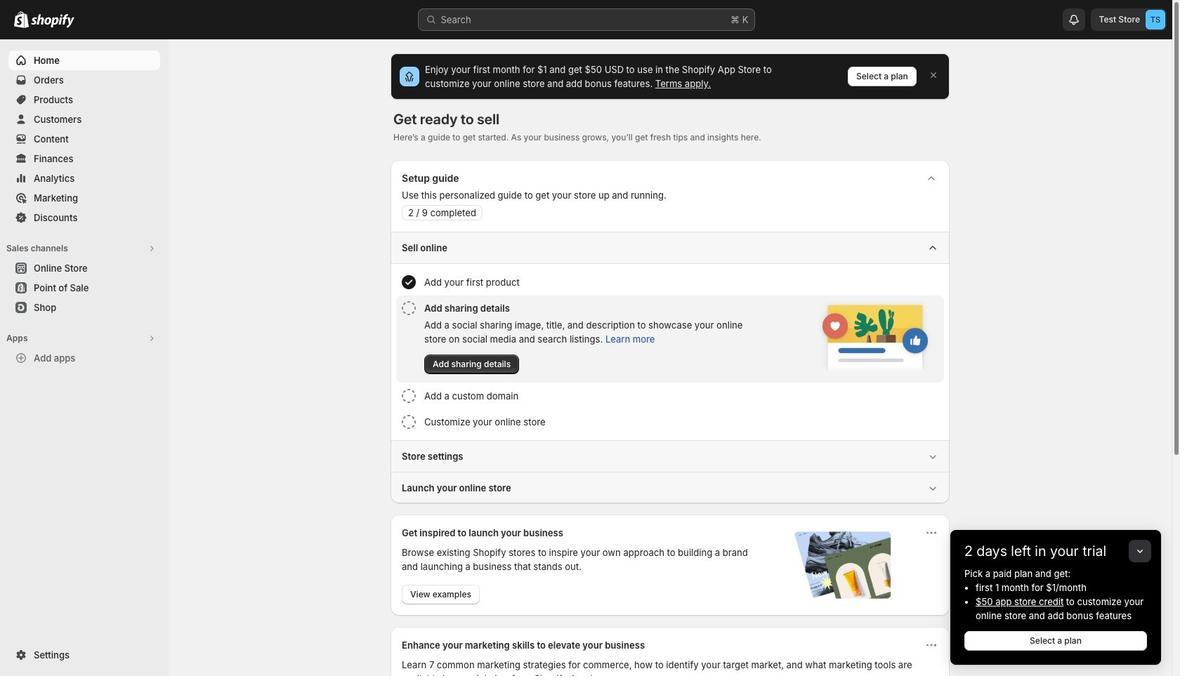 Task type: describe. For each thing, give the bounding box(es) containing it.
mark add a custom domain as done image
[[402, 389, 416, 403]]

sell online group
[[391, 232, 950, 441]]

add your first product group
[[396, 270, 945, 295]]

mark add your first product as not done image
[[402, 275, 416, 290]]

add sharing details group
[[396, 296, 945, 383]]

mark add sharing details as done image
[[402, 301, 416, 316]]

setup guide region
[[391, 160, 950, 504]]



Task type: locate. For each thing, give the bounding box(es) containing it.
add a custom domain group
[[396, 384, 945, 409]]

mark customize your online store as done image
[[402, 415, 416, 429]]

shopify image
[[14, 11, 29, 28]]

guide categories group
[[391, 232, 950, 504]]

customize your online store group
[[396, 410, 945, 435]]

test store image
[[1146, 10, 1166, 30]]

shopify image
[[31, 14, 74, 28]]



Task type: vqa. For each thing, say whether or not it's contained in the screenshot.
'dialog'
no



